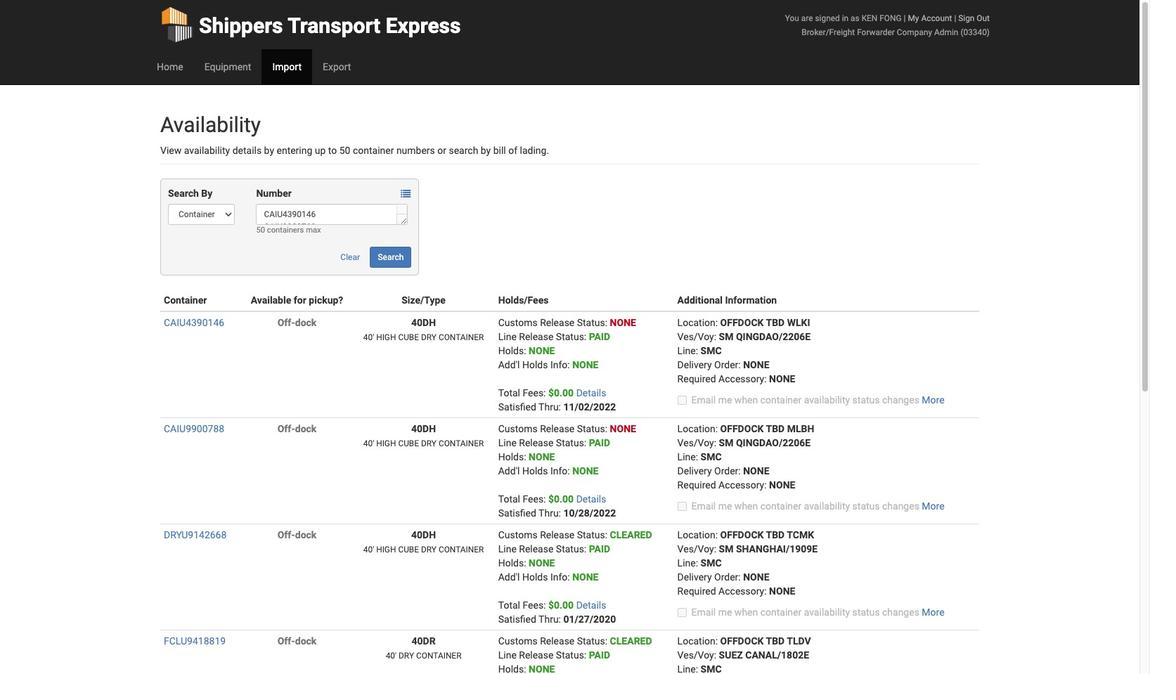 Task type: vqa. For each thing, say whether or not it's contained in the screenshot.


Task type: locate. For each thing, give the bounding box(es) containing it.
:
[[605, 317, 608, 328], [716, 317, 718, 328], [584, 331, 587, 342], [738, 359, 741, 371], [764, 373, 767, 385], [605, 423, 608, 434], [716, 423, 718, 434], [584, 437, 587, 449], [738, 465, 741, 477], [764, 479, 767, 491], [605, 529, 608, 541], [716, 529, 718, 541], [584, 543, 587, 555], [738, 572, 741, 583], [764, 586, 767, 597], [605, 636, 608, 647], [716, 636, 718, 647], [584, 650, 587, 661]]

dry
[[421, 333, 437, 342], [421, 439, 437, 449], [421, 545, 437, 555], [399, 651, 414, 661]]

satisfied for total fees: $0.00 details satisfied thru: 10/28/2022
[[498, 508, 536, 519]]

off-dock for caiu9900788
[[277, 423, 317, 434]]

3 fees: from the top
[[523, 600, 546, 611]]

1 vertical spatial qingdao/2206e
[[736, 437, 811, 449]]

0 vertical spatial info:
[[550, 359, 570, 371]]

2 vertical spatial changes
[[882, 607, 919, 618]]

customs
[[498, 317, 538, 328], [498, 423, 538, 434], [498, 529, 538, 541], [498, 636, 538, 647]]

delivery inside the location : offdock tbd wlki ves/voy: sm qingdao/2206e line: smc delivery order : none required accessory : none
[[677, 359, 712, 371]]

search for search
[[378, 252, 404, 262]]

cube for total fees: $0.00 details satisfied thru: 01/27/2020
[[398, 545, 419, 555]]

dryu9142668 link
[[164, 529, 227, 541]]

ves/voy: for location : offdock tbd tcmk ves/voy: sm shanghai/1909e line: smc delivery order : none required accessory : none
[[677, 543, 716, 555]]

1 vertical spatial $0.00
[[548, 494, 574, 505]]

smc inside location : offdock tbd tcmk ves/voy: sm shanghai/1909e line: smc delivery order : none required accessory : none
[[701, 558, 722, 569]]

2 tbd from the top
[[766, 423, 785, 434]]

required inside location : offdock tbd mlbh ves/voy: sm qingdao/2206e line: smc delivery order : none required accessory : none
[[677, 479, 716, 491]]

container for total fees: $0.00 details satisfied thru: 10/28/2022
[[439, 439, 484, 449]]

1 line: from the top
[[677, 345, 698, 356]]

2 40dh 40' high cube dry container from the top
[[363, 423, 484, 449]]

1 $0.00 from the top
[[548, 387, 574, 399]]

location inside location : offdock tbd tldv ves/voy: suez canal/1802e
[[677, 636, 716, 647]]

4 line from the top
[[498, 650, 517, 661]]

smc inside the location : offdock tbd wlki ves/voy: sm qingdao/2206e line: smc delivery order : none required accessory : none
[[701, 345, 722, 356]]

line: for location : offdock tbd tcmk ves/voy: sm shanghai/1909e line: smc delivery order : none required accessory : none
[[677, 558, 698, 569]]

2 vertical spatial 40dh 40' high cube dry container
[[363, 529, 484, 555]]

2 vertical spatial high
[[376, 545, 396, 555]]

required inside the location : offdock tbd wlki ves/voy: sm qingdao/2206e line: smc delivery order : none required accessory : none
[[677, 373, 716, 385]]

1 vertical spatial total
[[498, 494, 520, 505]]

sm for location : offdock tbd mlbh ves/voy: sm qingdao/2206e line: smc delivery order : none required accessory : none
[[719, 437, 734, 449]]

1 vertical spatial more
[[922, 501, 945, 512]]

1 more from the top
[[922, 394, 945, 406]]

offdock inside location : offdock tbd tcmk ves/voy: sm shanghai/1909e line: smc delivery order : none required accessory : none
[[720, 529, 764, 541]]

2 delivery from the top
[[677, 465, 712, 477]]

container up "mlbh"
[[760, 394, 802, 406]]

availability up tcmk in the bottom of the page
[[804, 501, 850, 512]]

0 horizontal spatial by
[[264, 145, 274, 156]]

1 vertical spatial status
[[853, 501, 880, 512]]

customs down the total fees: $0.00 details satisfied thru: 01/27/2020
[[498, 636, 538, 647]]

3 total from the top
[[498, 600, 520, 611]]

container inside 40dr 40' dry container
[[416, 651, 462, 661]]

0 vertical spatial details
[[576, 387, 606, 399]]

search right clear button
[[378, 252, 404, 262]]

2 required from the top
[[677, 479, 716, 491]]

0 vertical spatial search
[[168, 188, 199, 199]]

more
[[922, 394, 945, 406], [922, 501, 945, 512], [922, 607, 945, 618]]

1 cube from the top
[[398, 333, 419, 342]]

cleared inside customs release status : cleared line release status : paid
[[610, 636, 652, 647]]

express
[[386, 13, 461, 38]]

3 40dh 40' high cube dry container from the top
[[363, 529, 484, 555]]

2 40dh from the top
[[411, 423, 436, 434]]

line down holds/fees
[[498, 331, 517, 342]]

details link for total fees: $0.00 details satisfied thru: 11/02/2022
[[576, 387, 606, 399]]

0 vertical spatial email
[[692, 394, 716, 406]]

dock for dryu9142668
[[295, 529, 317, 541]]

0 vertical spatial holds:
[[498, 345, 526, 356]]

search
[[449, 145, 478, 156]]

3 tbd from the top
[[766, 529, 785, 541]]

size/type
[[402, 295, 446, 306]]

0 vertical spatial thru:
[[539, 401, 561, 413]]

2 vertical spatial delivery
[[677, 572, 712, 583]]

offdock up suez
[[720, 636, 764, 647]]

delivery for location : offdock tbd tcmk ves/voy: sm shanghai/1909e line: smc delivery order : none required accessory : none
[[677, 572, 712, 583]]

4 off-dock from the top
[[277, 636, 317, 647]]

when for location : offdock tbd mlbh ves/voy: sm qingdao/2206e line: smc delivery order : none required accessory : none
[[735, 501, 758, 512]]

cube for total fees: $0.00 details satisfied thru: 10/28/2022
[[398, 439, 419, 449]]

shippers transport express link
[[160, 0, 461, 49]]

40dh for total fees: $0.00 details satisfied thru: 01/27/2020
[[411, 529, 436, 541]]

2 fees: from the top
[[523, 494, 546, 505]]

0 vertical spatial email me when container availability status changes more
[[692, 394, 945, 406]]

me for location : offdock tbd wlki ves/voy: sm qingdao/2206e line: smc delivery order : none required accessory : none
[[718, 394, 732, 406]]

max
[[306, 226, 321, 235]]

holds up total fees: $0.00 details satisfied thru: 11/02/2022
[[522, 359, 548, 371]]

offdock for wlki
[[720, 317, 764, 328]]

0 vertical spatial order
[[714, 359, 738, 371]]

2 vertical spatial cube
[[398, 545, 419, 555]]

status for location : offdock tbd tcmk ves/voy: sm shanghai/1909e line: smc delivery order : none required accessory : none
[[853, 607, 880, 618]]

holds up total fees: $0.00 details satisfied thru: 10/28/2022
[[522, 465, 548, 477]]

1 sm from the top
[[719, 331, 734, 342]]

1 vertical spatial search
[[378, 252, 404, 262]]

1 vertical spatial info:
[[550, 465, 570, 477]]

when down the location : offdock tbd wlki ves/voy: sm qingdao/2206e line: smc delivery order : none required accessory : none
[[735, 394, 758, 406]]

add'l up the total fees: $0.00 details satisfied thru: 01/27/2020
[[498, 572, 520, 583]]

: inside location : offdock tbd tldv ves/voy: suez canal/1802e
[[716, 636, 718, 647]]

2 vertical spatial me
[[718, 607, 732, 618]]

3 smc from the top
[[701, 558, 722, 569]]

by
[[264, 145, 274, 156], [481, 145, 491, 156]]

container up tcmk in the bottom of the page
[[760, 501, 802, 512]]

holds: up the total fees: $0.00 details satisfied thru: 01/27/2020
[[498, 558, 526, 569]]

dock for caiu9900788
[[295, 423, 317, 434]]

1 cleared from the top
[[610, 529, 652, 541]]

email me when container availability status changes more up tcmk in the bottom of the page
[[692, 501, 945, 512]]

1 40dh 40' high cube dry container from the top
[[363, 317, 484, 342]]

qingdao/2206e
[[736, 331, 811, 342], [736, 437, 811, 449]]

$0.00 inside the total fees: $0.00 details satisfied thru: 01/27/2020
[[548, 600, 574, 611]]

release
[[540, 317, 575, 328], [519, 331, 554, 342], [540, 423, 575, 434], [519, 437, 554, 449], [540, 529, 575, 541], [519, 543, 554, 555], [540, 636, 575, 647], [519, 650, 554, 661]]

$0.00 inside total fees: $0.00 details satisfied thru: 11/02/2022
[[548, 387, 574, 399]]

tbd inside the location : offdock tbd wlki ves/voy: sm qingdao/2206e line: smc delivery order : none required accessory : none
[[766, 317, 785, 328]]

my account link
[[908, 13, 952, 23]]

1 smc from the top
[[701, 345, 722, 356]]

qingdao/2206e down wlki
[[736, 331, 811, 342]]

caiu9900788
[[164, 423, 224, 434]]

0 vertical spatial holds
[[522, 359, 548, 371]]

0 vertical spatial satisfied
[[498, 401, 536, 413]]

3 $0.00 from the top
[[548, 600, 574, 611]]

tbd inside location : offdock tbd mlbh ves/voy: sm qingdao/2206e line: smc delivery order : none required accessory : none
[[766, 423, 785, 434]]

2 offdock from the top
[[720, 423, 764, 434]]

caiu4390146
[[164, 317, 224, 328]]

information
[[725, 295, 777, 306]]

numbers
[[396, 145, 435, 156]]

2 vertical spatial status
[[853, 607, 880, 618]]

2 vertical spatial holds
[[522, 572, 548, 583]]

1 vertical spatial customs release status : none line release status : paid holds: none add'l holds info: none
[[498, 423, 636, 477]]

holds: inside the "customs release status : cleared line release status : paid holds: none add'l holds info: none"
[[498, 558, 526, 569]]

2 email from the top
[[692, 501, 716, 512]]

tbd left wlki
[[766, 317, 785, 328]]

0 vertical spatial status
[[853, 394, 880, 406]]

1 qingdao/2206e from the top
[[736, 331, 811, 342]]

suez
[[719, 650, 743, 661]]

ves/voy: inside location : offdock tbd tldv ves/voy: suez canal/1802e
[[677, 650, 716, 661]]

1 satisfied from the top
[[498, 401, 536, 413]]

off- for caiu9900788
[[277, 423, 295, 434]]

customs down holds/fees
[[498, 317, 538, 328]]

availability up the tldv
[[804, 607, 850, 618]]

qingdao/2206e inside the location : offdock tbd wlki ves/voy: sm qingdao/2206e line: smc delivery order : none required accessory : none
[[736, 331, 811, 342]]

changes
[[882, 394, 919, 406], [882, 501, 919, 512], [882, 607, 919, 618]]

$0.00 up 10/28/2022
[[548, 494, 574, 505]]

dry for total fees: $0.00 details satisfied thru: 10/28/2022
[[421, 439, 437, 449]]

paid
[[589, 331, 610, 342], [589, 437, 610, 449], [589, 543, 610, 555], [589, 650, 610, 661]]

info: up the total fees: $0.00 details satisfied thru: 01/27/2020
[[550, 572, 570, 583]]

1 holds from the top
[[522, 359, 548, 371]]

total inside total fees: $0.00 details satisfied thru: 11/02/2022
[[498, 387, 520, 399]]

tbd for wlki
[[766, 317, 785, 328]]

location : offdock tbd wlki ves/voy: sm qingdao/2206e line: smc delivery order : none required accessory : none
[[677, 317, 811, 385]]

details up 01/27/2020
[[576, 600, 606, 611]]

3 line from the top
[[498, 543, 517, 555]]

customs release status : none line release status : paid holds: none add'l holds info: none for 11/02/2022
[[498, 317, 636, 371]]

2 high from the top
[[376, 439, 396, 449]]

offdock inside the location : offdock tbd wlki ves/voy: sm qingdao/2206e line: smc delivery order : none required accessory : none
[[720, 317, 764, 328]]

2 vertical spatial required
[[677, 586, 716, 597]]

search left by
[[168, 188, 199, 199]]

required
[[677, 373, 716, 385], [677, 479, 716, 491], [677, 586, 716, 597]]

10/28/2022
[[563, 508, 616, 519]]

email down the location : offdock tbd wlki ves/voy: sm qingdao/2206e line: smc delivery order : none required accessory : none
[[692, 394, 716, 406]]

fees: inside total fees: $0.00 details satisfied thru: 11/02/2022
[[523, 387, 546, 399]]

customs for total fees: $0.00 details satisfied thru: 10/28/2022
[[498, 423, 538, 434]]

1 vertical spatial holds:
[[498, 451, 526, 463]]

thru: inside the total fees: $0.00 details satisfied thru: 01/27/2020
[[539, 614, 561, 625]]

fees: inside the total fees: $0.00 details satisfied thru: 01/27/2020
[[523, 600, 546, 611]]

1 required from the top
[[677, 373, 716, 385]]

my
[[908, 13, 919, 23]]

0 vertical spatial me
[[718, 394, 732, 406]]

40dh 40' high cube dry container for total fees: $0.00 details satisfied thru: 11/02/2022
[[363, 317, 484, 342]]

qingdao/2206e inside location : offdock tbd mlbh ves/voy: sm qingdao/2206e line: smc delivery order : none required accessory : none
[[736, 437, 811, 449]]

location inside the location : offdock tbd wlki ves/voy: sm qingdao/2206e line: smc delivery order : none required accessory : none
[[677, 317, 716, 328]]

ves/voy: inside location : offdock tbd mlbh ves/voy: sm qingdao/2206e line: smc delivery order : none required accessory : none
[[677, 437, 716, 449]]

1 ves/voy: from the top
[[677, 331, 716, 342]]

qingdao/2206e down "mlbh"
[[736, 437, 811, 449]]

0 vertical spatial details link
[[576, 387, 606, 399]]

additional information
[[677, 295, 777, 306]]

2 sm from the top
[[719, 437, 734, 449]]

off-
[[277, 317, 295, 328], [277, 423, 295, 434], [277, 529, 295, 541], [277, 636, 295, 647]]

email me when container availability status changes more up "mlbh"
[[692, 394, 945, 406]]

total
[[498, 387, 520, 399], [498, 494, 520, 505], [498, 600, 520, 611]]

| left the my
[[904, 13, 906, 23]]

40'
[[363, 333, 374, 342], [363, 439, 374, 449], [363, 545, 374, 555], [386, 651, 397, 661]]

1 vertical spatial thru:
[[539, 508, 561, 519]]

1 email from the top
[[692, 394, 716, 406]]

when down location : offdock tbd mlbh ves/voy: sm qingdao/2206e line: smc delivery order : none required accessory : none
[[735, 501, 758, 512]]

when
[[735, 394, 758, 406], [735, 501, 758, 512], [735, 607, 758, 618]]

accessory for location : offdock tbd wlki ves/voy: sm qingdao/2206e line: smc delivery order : none required accessory : none
[[719, 373, 764, 385]]

2 info: from the top
[[550, 465, 570, 477]]

off-dock
[[277, 317, 317, 328], [277, 423, 317, 434], [277, 529, 317, 541], [277, 636, 317, 647]]

broker/freight
[[802, 27, 855, 37]]

paid inside the "customs release status : cleared line release status : paid holds: none add'l holds info: none"
[[589, 543, 610, 555]]

offdock inside location : offdock tbd mlbh ves/voy: sm qingdao/2206e line: smc delivery order : none required accessory : none
[[720, 423, 764, 434]]

3 order from the top
[[714, 572, 738, 583]]

1 changes from the top
[[882, 394, 919, 406]]

2 vertical spatial thru:
[[539, 614, 561, 625]]

2 vertical spatial info:
[[550, 572, 570, 583]]

thru: inside total fees: $0.00 details satisfied thru: 10/28/2022
[[539, 508, 561, 519]]

0 vertical spatial more link
[[922, 394, 945, 406]]

40dh 40' high cube dry container for total fees: $0.00 details satisfied thru: 10/28/2022
[[363, 423, 484, 449]]

0 vertical spatial 40dh
[[411, 317, 436, 328]]

0 vertical spatial $0.00
[[548, 387, 574, 399]]

0 vertical spatial sm
[[719, 331, 734, 342]]

fees: for 11/02/2022
[[523, 387, 546, 399]]

| left sign
[[954, 13, 956, 23]]

delivery inside location : offdock tbd mlbh ves/voy: sm qingdao/2206e line: smc delivery order : none required accessory : none
[[677, 465, 712, 477]]

0 vertical spatial changes
[[882, 394, 919, 406]]

3 cube from the top
[[398, 545, 419, 555]]

4 paid from the top
[[589, 650, 610, 661]]

container
[[164, 295, 207, 306]]

$0.00 for 01/27/2020
[[548, 600, 574, 611]]

satisfied inside total fees: $0.00 details satisfied thru: 11/02/2022
[[498, 401, 536, 413]]

me
[[718, 394, 732, 406], [718, 501, 732, 512], [718, 607, 732, 618]]

line: for location : offdock tbd mlbh ves/voy: sm qingdao/2206e line: smc delivery order : none required accessory : none
[[677, 451, 698, 463]]

40dr 40' dry container
[[386, 636, 462, 661]]

1 customs release status : none line release status : paid holds: none add'l holds info: none from the top
[[498, 317, 636, 371]]

tbd for tcmk
[[766, 529, 785, 541]]

2 qingdao/2206e from the top
[[736, 437, 811, 449]]

off-dock for caiu4390146
[[277, 317, 317, 328]]

2 vertical spatial 40dh
[[411, 529, 436, 541]]

offdock down information
[[720, 317, 764, 328]]

3 satisfied from the top
[[498, 614, 536, 625]]

3 dock from the top
[[295, 529, 317, 541]]

more link for location : offdock tbd wlki ves/voy: sm qingdao/2206e line: smc delivery order : none required accessory : none
[[922, 394, 945, 406]]

by right details
[[264, 145, 274, 156]]

1 horizontal spatial by
[[481, 145, 491, 156]]

add'l up total fees: $0.00 details satisfied thru: 10/28/2022
[[498, 465, 520, 477]]

search by
[[168, 188, 212, 199]]

2 vertical spatial satisfied
[[498, 614, 536, 625]]

delivery inside location : offdock tbd tcmk ves/voy: sm shanghai/1909e line: smc delivery order : none required accessory : none
[[677, 572, 712, 583]]

1 vertical spatial accessory
[[719, 479, 764, 491]]

$0.00 for 11/02/2022
[[548, 387, 574, 399]]

40' for total fees: $0.00 details satisfied thru: 11/02/2022
[[363, 333, 374, 342]]

cleared inside the "customs release status : cleared line release status : paid holds: none add'l holds info: none"
[[610, 529, 652, 541]]

4 offdock from the top
[[720, 636, 764, 647]]

dock for caiu4390146
[[295, 317, 317, 328]]

ves/voy:
[[677, 331, 716, 342], [677, 437, 716, 449], [677, 543, 716, 555], [677, 650, 716, 661]]

sm inside the location : offdock tbd wlki ves/voy: sm qingdao/2206e line: smc delivery order : none required accessory : none
[[719, 331, 734, 342]]

as
[[851, 13, 860, 23]]

1 vertical spatial when
[[735, 501, 758, 512]]

0 horizontal spatial search
[[168, 188, 199, 199]]

accessory inside location : offdock tbd mlbh ves/voy: sm qingdao/2206e line: smc delivery order : none required accessory : none
[[719, 479, 764, 491]]

2 vertical spatial when
[[735, 607, 758, 618]]

tbd up shanghai/1909e
[[766, 529, 785, 541]]

1 off- from the top
[[277, 317, 295, 328]]

me down location : offdock tbd mlbh ves/voy: sm qingdao/2206e line: smc delivery order : none required accessory : none
[[718, 501, 732, 512]]

3 40dh from the top
[[411, 529, 436, 541]]

sm for location : offdock tbd wlki ves/voy: sm qingdao/2206e line: smc delivery order : none required accessory : none
[[719, 331, 734, 342]]

Number text field
[[256, 204, 408, 225]]

fees: inside total fees: $0.00 details satisfied thru: 10/28/2022
[[523, 494, 546, 505]]

add'l for total fees: $0.00 details satisfied thru: 11/02/2022
[[498, 359, 520, 371]]

0 vertical spatial required
[[677, 373, 716, 385]]

total for total fees: $0.00 details satisfied thru: 11/02/2022
[[498, 387, 520, 399]]

holds up the total fees: $0.00 details satisfied thru: 01/27/2020
[[522, 572, 548, 583]]

email up location : offdock tbd tldv ves/voy: suez canal/1802e
[[692, 607, 716, 618]]

0 vertical spatial accessory
[[719, 373, 764, 385]]

2 customs from the top
[[498, 423, 538, 434]]

changes for location : offdock tbd mlbh ves/voy: sm qingdao/2206e line: smc delivery order : none required accessory : none
[[882, 501, 919, 512]]

order inside location : offdock tbd mlbh ves/voy: sm qingdao/2206e line: smc delivery order : none required accessory : none
[[714, 465, 738, 477]]

cleared down 01/27/2020
[[610, 636, 652, 647]]

2 line from the top
[[498, 437, 517, 449]]

1 details link from the top
[[576, 387, 606, 399]]

50
[[339, 145, 350, 156], [256, 226, 265, 235]]

2 vertical spatial line:
[[677, 558, 698, 569]]

holds: down holds/fees
[[498, 345, 526, 356]]

tbd inside location : offdock tbd tcmk ves/voy: sm shanghai/1909e line: smc delivery order : none required accessory : none
[[766, 529, 785, 541]]

4 ves/voy: from the top
[[677, 650, 716, 661]]

search inside button
[[378, 252, 404, 262]]

or
[[437, 145, 446, 156]]

2 vertical spatial order
[[714, 572, 738, 583]]

2 vertical spatial holds:
[[498, 558, 526, 569]]

1 details from the top
[[576, 387, 606, 399]]

delivery
[[677, 359, 712, 371], [677, 465, 712, 477], [677, 572, 712, 583]]

customs down total fees: $0.00 details satisfied thru: 11/02/2022
[[498, 423, 538, 434]]

2 vertical spatial details link
[[576, 600, 606, 611]]

email me when container availability status changes more
[[692, 394, 945, 406], [692, 501, 945, 512], [692, 607, 945, 618]]

2 vertical spatial email me when container availability status changes more
[[692, 607, 945, 618]]

details link for total fees: $0.00 details satisfied thru: 10/28/2022
[[576, 494, 606, 505]]

thru: left 10/28/2022
[[539, 508, 561, 519]]

more for location : offdock tbd tcmk ves/voy: sm shanghai/1909e line: smc delivery order : none required accessory : none
[[922, 607, 945, 618]]

availability for total fees: $0.00 details satisfied thru: 10/28/2022
[[804, 501, 850, 512]]

details up 10/28/2022
[[576, 494, 606, 505]]

50 right to
[[339, 145, 350, 156]]

3 high from the top
[[376, 545, 396, 555]]

2 ves/voy: from the top
[[677, 437, 716, 449]]

|
[[904, 13, 906, 23], [954, 13, 956, 23]]

0 horizontal spatial |
[[904, 13, 906, 23]]

fong
[[880, 13, 902, 23]]

line for total fees: $0.00 details satisfied thru: 10/28/2022
[[498, 437, 517, 449]]

line down total fees: $0.00 details satisfied thru: 10/28/2022
[[498, 543, 517, 555]]

tbd for mlbh
[[766, 423, 785, 434]]

details inside the total fees: $0.00 details satisfied thru: 01/27/2020
[[576, 600, 606, 611]]

customs release status : none line release status : paid holds: none add'l holds info: none up total fees: $0.00 details satisfied thru: 11/02/2022
[[498, 317, 636, 371]]

line down the total fees: $0.00 details satisfied thru: 01/27/2020
[[498, 650, 517, 661]]

2 changes from the top
[[882, 501, 919, 512]]

2 holds from the top
[[522, 465, 548, 477]]

2 vertical spatial smc
[[701, 558, 722, 569]]

accessory for location : offdock tbd tcmk ves/voy: sm shanghai/1909e line: smc delivery order : none required accessory : none
[[719, 586, 764, 597]]

ves/voy: inside location : offdock tbd tcmk ves/voy: sm shanghai/1909e line: smc delivery order : none required accessory : none
[[677, 543, 716, 555]]

0 vertical spatial qingdao/2206e
[[736, 331, 811, 342]]

entering
[[277, 145, 312, 156]]

1 vertical spatial cube
[[398, 439, 419, 449]]

offdock for tcmk
[[720, 529, 764, 541]]

high for total fees: $0.00 details satisfied thru: 11/02/2022
[[376, 333, 396, 342]]

4 dock from the top
[[295, 636, 317, 647]]

cleared down 10/28/2022
[[610, 529, 652, 541]]

2 satisfied from the top
[[498, 508, 536, 519]]

$0.00 up 11/02/2022
[[548, 387, 574, 399]]

1 vertical spatial email me when container availability status changes more
[[692, 501, 945, 512]]

2 more from the top
[[922, 501, 945, 512]]

available
[[251, 295, 291, 306]]

changes for location : offdock tbd tcmk ves/voy: sm shanghai/1909e line: smc delivery order : none required accessory : none
[[882, 607, 919, 618]]

paid inside customs release status : cleared line release status : paid
[[589, 650, 610, 661]]

3 delivery from the top
[[677, 572, 712, 583]]

2 paid from the top
[[589, 437, 610, 449]]

2 line: from the top
[[677, 451, 698, 463]]

me down the location : offdock tbd wlki ves/voy: sm qingdao/2206e line: smc delivery order : none required accessory : none
[[718, 394, 732, 406]]

details inside total fees: $0.00 details satisfied thru: 10/28/2022
[[576, 494, 606, 505]]

fees: for 10/28/2022
[[523, 494, 546, 505]]

tbd left "mlbh"
[[766, 423, 785, 434]]

ves/voy: for location : offdock tbd mlbh ves/voy: sm qingdao/2206e line: smc delivery order : none required accessory : none
[[677, 437, 716, 449]]

satisfied inside the total fees: $0.00 details satisfied thru: 01/27/2020
[[498, 614, 536, 625]]

smc inside location : offdock tbd mlbh ves/voy: sm qingdao/2206e line: smc delivery order : none required accessory : none
[[701, 451, 722, 463]]

2 vertical spatial email
[[692, 607, 716, 618]]

3 more from the top
[[922, 607, 945, 618]]

location inside location : offdock tbd tcmk ves/voy: sm shanghai/1909e line: smc delivery order : none required accessory : none
[[677, 529, 716, 541]]

cleared
[[610, 529, 652, 541], [610, 636, 652, 647]]

info: inside the "customs release status : cleared line release status : paid holds: none add'l holds info: none"
[[550, 572, 570, 583]]

50 left containers at the top of the page
[[256, 226, 265, 235]]

1 email me when container availability status changes more from the top
[[692, 394, 945, 406]]

3 ves/voy: from the top
[[677, 543, 716, 555]]

3 details from the top
[[576, 600, 606, 611]]

1 vertical spatial details link
[[576, 494, 606, 505]]

email down location : offdock tbd mlbh ves/voy: sm qingdao/2206e line: smc delivery order : none required accessory : none
[[692, 501, 716, 512]]

1 vertical spatial sm
[[719, 437, 734, 449]]

add'l up total fees: $0.00 details satisfied thru: 11/02/2022
[[498, 359, 520, 371]]

1 vertical spatial fees:
[[523, 494, 546, 505]]

1 vertical spatial add'l
[[498, 465, 520, 477]]

0 vertical spatial cube
[[398, 333, 419, 342]]

required inside location : offdock tbd tcmk ves/voy: sm shanghai/1909e line: smc delivery order : none required accessory : none
[[677, 586, 716, 597]]

1 status from the top
[[853, 394, 880, 406]]

tbd up canal/1802e
[[766, 636, 785, 647]]

2 thru: from the top
[[539, 508, 561, 519]]

0 vertical spatial customs release status : none line release status : paid holds: none add'l holds info: none
[[498, 317, 636, 371]]

2 vertical spatial fees:
[[523, 600, 546, 611]]

line down total fees: $0.00 details satisfied thru: 11/02/2022
[[498, 437, 517, 449]]

40dh
[[411, 317, 436, 328], [411, 423, 436, 434], [411, 529, 436, 541]]

high
[[376, 333, 396, 342], [376, 439, 396, 449], [376, 545, 396, 555]]

3 details link from the top
[[576, 600, 606, 611]]

email me when container availability status changes more up the tldv
[[692, 607, 945, 618]]

location inside location : offdock tbd mlbh ves/voy: sm qingdao/2206e line: smc delivery order : none required accessory : none
[[677, 423, 716, 434]]

2 cube from the top
[[398, 439, 419, 449]]

sm inside location : offdock tbd mlbh ves/voy: sm qingdao/2206e line: smc delivery order : none required accessory : none
[[719, 437, 734, 449]]

status
[[577, 317, 605, 328], [556, 331, 584, 342], [577, 423, 605, 434], [556, 437, 584, 449], [577, 529, 605, 541], [556, 543, 584, 555], [577, 636, 605, 647], [556, 650, 584, 661]]

line for total fees: $0.00 details satisfied thru: 11/02/2022
[[498, 331, 517, 342]]

2 total from the top
[[498, 494, 520, 505]]

offdock up shanghai/1909e
[[720, 529, 764, 541]]

0 vertical spatial high
[[376, 333, 396, 342]]

1 me from the top
[[718, 394, 732, 406]]

3 status from the top
[[853, 607, 880, 618]]

1 paid from the top
[[589, 331, 610, 342]]

availability up "mlbh"
[[804, 394, 850, 406]]

details link up 10/28/2022
[[576, 494, 606, 505]]

0 vertical spatial delivery
[[677, 359, 712, 371]]

0 vertical spatial total
[[498, 387, 520, 399]]

2 details from the top
[[576, 494, 606, 505]]

0 vertical spatial line:
[[677, 345, 698, 356]]

None checkbox
[[677, 396, 687, 405], [677, 502, 687, 511], [677, 608, 687, 617], [677, 396, 687, 405], [677, 502, 687, 511], [677, 608, 687, 617]]

off- for fclu9418819
[[277, 636, 295, 647]]

2 accessory from the top
[[719, 479, 764, 491]]

accessory
[[719, 373, 764, 385], [719, 479, 764, 491], [719, 586, 764, 597]]

3 accessory from the top
[[719, 586, 764, 597]]

customs release status : none line release status : paid holds: none add'l holds info: none down 11/02/2022
[[498, 423, 636, 477]]

required for location : offdock tbd mlbh ves/voy: sm qingdao/2206e line: smc delivery order : none required accessory : none
[[677, 479, 716, 491]]

3 customs from the top
[[498, 529, 538, 541]]

email me when container availability status changes more for location : offdock tbd tcmk ves/voy: sm shanghai/1909e line: smc delivery order : none required accessory : none
[[692, 607, 945, 618]]

1 vertical spatial order
[[714, 465, 738, 477]]

$0.00 up 01/27/2020
[[548, 600, 574, 611]]

1 horizontal spatial search
[[378, 252, 404, 262]]

1 vertical spatial changes
[[882, 501, 919, 512]]

paid for total fees: $0.00 details satisfied thru: 11/02/2022
[[589, 331, 610, 342]]

3 changes from the top
[[882, 607, 919, 618]]

offdock
[[720, 317, 764, 328], [720, 423, 764, 434], [720, 529, 764, 541], [720, 636, 764, 647]]

3 add'l from the top
[[498, 572, 520, 583]]

2 location from the top
[[677, 423, 716, 434]]

holds inside the "customs release status : cleared line release status : paid holds: none add'l holds info: none"
[[522, 572, 548, 583]]

holds
[[522, 359, 548, 371], [522, 465, 548, 477], [522, 572, 548, 583]]

to
[[328, 145, 337, 156]]

container up the tldv
[[760, 607, 802, 618]]

0 horizontal spatial 50
[[256, 226, 265, 235]]

accessory inside the location : offdock tbd wlki ves/voy: sm qingdao/2206e line: smc delivery order : none required accessory : none
[[719, 373, 764, 385]]

3 line: from the top
[[677, 558, 698, 569]]

wlki
[[787, 317, 810, 328]]

tbd
[[766, 317, 785, 328], [766, 423, 785, 434], [766, 529, 785, 541], [766, 636, 785, 647]]

availability
[[184, 145, 230, 156], [804, 394, 850, 406], [804, 501, 850, 512], [804, 607, 850, 618]]

$0.00 inside total fees: $0.00 details satisfied thru: 10/28/2022
[[548, 494, 574, 505]]

customs down total fees: $0.00 details satisfied thru: 10/28/2022
[[498, 529, 538, 541]]

info: for 10/28/2022
[[550, 465, 570, 477]]

1 add'l from the top
[[498, 359, 520, 371]]

thru: inside total fees: $0.00 details satisfied thru: 11/02/2022
[[539, 401, 561, 413]]

details up 11/02/2022
[[576, 387, 606, 399]]

holds for total fees: $0.00 details satisfied thru: 11/02/2022
[[522, 359, 548, 371]]

more link
[[922, 394, 945, 406], [922, 501, 945, 512], [922, 607, 945, 618]]

1 vertical spatial smc
[[701, 451, 722, 463]]

search
[[168, 188, 199, 199], [378, 252, 404, 262]]

3 when from the top
[[735, 607, 758, 618]]

by left bill
[[481, 145, 491, 156]]

tcmk
[[787, 529, 814, 541]]

required for location : offdock tbd tcmk ves/voy: sm shanghai/1909e line: smc delivery order : none required accessory : none
[[677, 586, 716, 597]]

total inside total fees: $0.00 details satisfied thru: 10/28/2022
[[498, 494, 520, 505]]

line inside the "customs release status : cleared line release status : paid holds: none add'l holds info: none"
[[498, 543, 517, 555]]

me up location : offdock tbd tldv ves/voy: suez canal/1802e
[[718, 607, 732, 618]]

1 vertical spatial line:
[[677, 451, 698, 463]]

1 holds: from the top
[[498, 345, 526, 356]]

signed
[[815, 13, 840, 23]]

1 vertical spatial more link
[[922, 501, 945, 512]]

order inside the location : offdock tbd wlki ves/voy: sm qingdao/2206e line: smc delivery order : none required accessory : none
[[714, 359, 738, 371]]

0 vertical spatial 50
[[339, 145, 350, 156]]

4 customs from the top
[[498, 636, 538, 647]]

availability
[[160, 112, 261, 137]]

customs release status : none line release status : paid holds: none add'l holds info: none
[[498, 317, 636, 371], [498, 423, 636, 477]]

details inside total fees: $0.00 details satisfied thru: 11/02/2022
[[576, 387, 606, 399]]

2 off- from the top
[[277, 423, 295, 434]]

1 fees: from the top
[[523, 387, 546, 399]]

0 vertical spatial fees:
[[523, 387, 546, 399]]

total inside the total fees: $0.00 details satisfied thru: 01/27/2020
[[498, 600, 520, 611]]

2 vertical spatial $0.00
[[548, 600, 574, 611]]

holds: up total fees: $0.00 details satisfied thru: 10/28/2022
[[498, 451, 526, 463]]

line: inside location : offdock tbd mlbh ves/voy: sm qingdao/2206e line: smc delivery order : none required accessory : none
[[677, 451, 698, 463]]

ves/voy: inside the location : offdock tbd wlki ves/voy: sm qingdao/2206e line: smc delivery order : none required accessory : none
[[677, 331, 716, 342]]

2 me from the top
[[718, 501, 732, 512]]

2 vertical spatial total
[[498, 600, 520, 611]]

order for location : offdock tbd mlbh ves/voy: sm qingdao/2206e line: smc delivery order : none required accessory : none
[[714, 465, 738, 477]]

view
[[160, 145, 182, 156]]

1 vertical spatial high
[[376, 439, 396, 449]]

1 vertical spatial satisfied
[[498, 508, 536, 519]]

1 vertical spatial holds
[[522, 465, 548, 477]]

fclu9418819
[[164, 636, 226, 647]]

2 $0.00 from the top
[[548, 494, 574, 505]]

2 add'l from the top
[[498, 465, 520, 477]]

thru: left 11/02/2022
[[539, 401, 561, 413]]

details link up 01/27/2020
[[576, 600, 606, 611]]

0 vertical spatial when
[[735, 394, 758, 406]]

1 customs from the top
[[498, 317, 538, 328]]

1 vertical spatial delivery
[[677, 465, 712, 477]]

3 offdock from the top
[[720, 529, 764, 541]]

2 off-dock from the top
[[277, 423, 317, 434]]

1 vertical spatial email
[[692, 501, 716, 512]]

thru: up customs release status : cleared line release status : paid
[[539, 614, 561, 625]]

customs inside the "customs release status : cleared line release status : paid holds: none add'l holds info: none"
[[498, 529, 538, 541]]

1 total from the top
[[498, 387, 520, 399]]

search for search by
[[168, 188, 199, 199]]

customs release status : cleared line release status : paid
[[498, 636, 652, 661]]

1 horizontal spatial |
[[954, 13, 956, 23]]

0 vertical spatial more
[[922, 394, 945, 406]]

1 vertical spatial cleared
[[610, 636, 652, 647]]

info: up total fees: $0.00 details satisfied thru: 11/02/2022
[[550, 359, 570, 371]]

details link up 11/02/2022
[[576, 387, 606, 399]]

0 vertical spatial add'l
[[498, 359, 520, 371]]

offdock left "mlbh"
[[720, 423, 764, 434]]

2 vertical spatial more
[[922, 607, 945, 618]]

satisfied inside total fees: $0.00 details satisfied thru: 10/28/2022
[[498, 508, 536, 519]]

cube for total fees: $0.00 details satisfied thru: 11/02/2022
[[398, 333, 419, 342]]

sm inside location : offdock tbd tcmk ves/voy: sm shanghai/1909e line: smc delivery order : none required accessory : none
[[719, 543, 734, 555]]

when up location : offdock tbd tldv ves/voy: suez canal/1802e
[[735, 607, 758, 618]]

2 vertical spatial more link
[[922, 607, 945, 618]]

40dh 40' high cube dry container for total fees: $0.00 details satisfied thru: 01/27/2020
[[363, 529, 484, 555]]

3 email from the top
[[692, 607, 716, 618]]

line: inside location : offdock tbd tcmk ves/voy: sm shanghai/1909e line: smc delivery order : none required accessory : none
[[677, 558, 698, 569]]

none
[[610, 317, 636, 328], [529, 345, 555, 356], [572, 359, 599, 371], [743, 359, 769, 371], [769, 373, 795, 385], [610, 423, 636, 434], [529, 451, 555, 463], [572, 465, 599, 477], [743, 465, 769, 477], [769, 479, 795, 491], [529, 558, 555, 569], [572, 572, 599, 583], [743, 572, 769, 583], [769, 586, 795, 597]]

2 vertical spatial sm
[[719, 543, 734, 555]]

paid for total fees: $0.00 details satisfied thru: 10/28/2022
[[589, 437, 610, 449]]

fees:
[[523, 387, 546, 399], [523, 494, 546, 505], [523, 600, 546, 611]]

2 order from the top
[[714, 465, 738, 477]]

order inside location : offdock tbd tcmk ves/voy: sm shanghai/1909e line: smc delivery order : none required accessory : none
[[714, 572, 738, 583]]

2 customs release status : none line release status : paid holds: none add'l holds info: none from the top
[[498, 423, 636, 477]]

email for location : offdock tbd tcmk ves/voy: sm shanghai/1909e line: smc delivery order : none required accessory : none
[[692, 607, 716, 618]]

line: inside the location : offdock tbd wlki ves/voy: sm qingdao/2206e line: smc delivery order : none required accessory : none
[[677, 345, 698, 356]]

4 tbd from the top
[[766, 636, 785, 647]]

info: up total fees: $0.00 details satisfied thru: 10/28/2022
[[550, 465, 570, 477]]

1 vertical spatial 50
[[256, 226, 265, 235]]

3 location from the top
[[677, 529, 716, 541]]

1 vertical spatial me
[[718, 501, 732, 512]]

0 vertical spatial 40dh 40' high cube dry container
[[363, 317, 484, 342]]

accessory inside location : offdock tbd tcmk ves/voy: sm shanghai/1909e line: smc delivery order : none required accessory : none
[[719, 586, 764, 597]]

1 vertical spatial 40dh
[[411, 423, 436, 434]]

add'l inside the "customs release status : cleared line release status : paid holds: none add'l holds info: none"
[[498, 572, 520, 583]]

holds for total fees: $0.00 details satisfied thru: 10/28/2022
[[522, 465, 548, 477]]



Task type: describe. For each thing, give the bounding box(es) containing it.
email for location : offdock tbd mlbh ves/voy: sm qingdao/2206e line: smc delivery order : none required accessory : none
[[692, 501, 716, 512]]

customs for total fees: $0.00 details satisfied thru: 11/02/2022
[[498, 317, 538, 328]]

caiu4390146 link
[[164, 317, 224, 328]]

delivery for location : offdock tbd wlki ves/voy: sm qingdao/2206e line: smc delivery order : none required accessory : none
[[677, 359, 712, 371]]

container right to
[[353, 145, 394, 156]]

qingdao/2206e for wlki
[[736, 331, 811, 342]]

line: for location : offdock tbd wlki ves/voy: sm qingdao/2206e line: smc delivery order : none required accessory : none
[[677, 345, 698, 356]]

container for total fees: $0.00 details satisfied thru: 01/27/2020
[[439, 545, 484, 555]]

(03340)
[[961, 27, 990, 37]]

details for total fees: $0.00 details satisfied thru: 10/28/2022
[[576, 494, 606, 505]]

canal/1802e
[[745, 650, 809, 661]]

40' inside 40dr 40' dry container
[[386, 651, 397, 661]]

are
[[801, 13, 813, 23]]

high for total fees: $0.00 details satisfied thru: 01/27/2020
[[376, 545, 396, 555]]

clear
[[341, 252, 360, 262]]

by
[[201, 188, 212, 199]]

info: for 01/27/2020
[[550, 572, 570, 583]]

smc for location : offdock tbd wlki ves/voy: sm qingdao/2206e line: smc delivery order : none required accessory : none
[[701, 345, 722, 356]]

status for location : offdock tbd mlbh ves/voy: sm qingdao/2206e line: smc delivery order : none required accessory : none
[[853, 501, 880, 512]]

bill
[[493, 145, 506, 156]]

import button
[[262, 49, 312, 84]]

customs release status : cleared line release status : paid holds: none add'l holds info: none
[[498, 529, 652, 583]]

export button
[[312, 49, 362, 84]]

view availability details by entering up to 50 container numbers or search by bill of lading.
[[160, 145, 549, 156]]

for
[[294, 295, 306, 306]]

equipment button
[[194, 49, 262, 84]]

lading.
[[520, 145, 549, 156]]

home button
[[146, 49, 194, 84]]

total fees: $0.00 details satisfied thru: 10/28/2022
[[498, 494, 616, 519]]

off- for dryu9142668
[[277, 529, 295, 541]]

dry inside 40dr 40' dry container
[[399, 651, 414, 661]]

location for location : offdock tbd tldv ves/voy: suez canal/1802e
[[677, 636, 716, 647]]

holds: for total fees: $0.00 details satisfied thru: 01/27/2020
[[498, 558, 526, 569]]

required for location : offdock tbd wlki ves/voy: sm qingdao/2206e line: smc delivery order : none required accessory : none
[[677, 373, 716, 385]]

show list image
[[401, 189, 411, 199]]

line inside customs release status : cleared line release status : paid
[[498, 650, 517, 661]]

me for location : offdock tbd tcmk ves/voy: sm shanghai/1909e line: smc delivery order : none required accessory : none
[[718, 607, 732, 618]]

location : offdock tbd tcmk ves/voy: sm shanghai/1909e line: smc delivery order : none required accessory : none
[[677, 529, 818, 597]]

tbd inside location : offdock tbd tldv ves/voy: suez canal/1802e
[[766, 636, 785, 647]]

more for location : offdock tbd mlbh ves/voy: sm qingdao/2206e line: smc delivery order : none required accessory : none
[[922, 501, 945, 512]]

of
[[508, 145, 517, 156]]

pickup?
[[309, 295, 343, 306]]

sign
[[958, 13, 975, 23]]

customs inside customs release status : cleared line release status : paid
[[498, 636, 538, 647]]

accessory for location : offdock tbd mlbh ves/voy: sm qingdao/2206e line: smc delivery order : none required accessory : none
[[719, 479, 764, 491]]

me for location : offdock tbd mlbh ves/voy: sm qingdao/2206e line: smc delivery order : none required accessory : none
[[718, 501, 732, 512]]

in
[[842, 13, 849, 23]]

email me when container availability status changes more for location : offdock tbd mlbh ves/voy: sm qingdao/2206e line: smc delivery order : none required accessory : none
[[692, 501, 945, 512]]

offdock for mlbh
[[720, 423, 764, 434]]

caiu9900788 link
[[164, 423, 224, 434]]

admin
[[934, 27, 959, 37]]

you are signed in as ken fong | my account | sign out broker/freight forwarder company admin (03340)
[[785, 13, 990, 37]]

dry for total fees: $0.00 details satisfied thru: 11/02/2022
[[421, 333, 437, 342]]

customs for total fees: $0.00 details satisfied thru: 01/27/2020
[[498, 529, 538, 541]]

company
[[897, 27, 932, 37]]

line for total fees: $0.00 details satisfied thru: 01/27/2020
[[498, 543, 517, 555]]

out
[[977, 13, 990, 23]]

01/27/2020
[[563, 614, 616, 625]]

total for total fees: $0.00 details satisfied thru: 01/27/2020
[[498, 600, 520, 611]]

details
[[232, 145, 262, 156]]

shanghai/1909e
[[736, 543, 818, 555]]

order for location : offdock tbd tcmk ves/voy: sm shanghai/1909e line: smc delivery order : none required accessory : none
[[714, 572, 738, 583]]

order for location : offdock tbd wlki ves/voy: sm qingdao/2206e line: smc delivery order : none required accessory : none
[[714, 359, 738, 371]]

40dh for total fees: $0.00 details satisfied thru: 10/28/2022
[[411, 423, 436, 434]]

additional
[[677, 295, 723, 306]]

50 containers max
[[256, 226, 321, 235]]

40' for total fees: $0.00 details satisfied thru: 10/28/2022
[[363, 439, 374, 449]]

total fees: $0.00 details satisfied thru: 11/02/2022
[[498, 387, 616, 413]]

location : offdock tbd tldv ves/voy: suez canal/1802e
[[677, 636, 811, 661]]

add'l for total fees: $0.00 details satisfied thru: 01/27/2020
[[498, 572, 520, 583]]

1 horizontal spatial 50
[[339, 145, 350, 156]]

thru: for 10/28/2022
[[539, 508, 561, 519]]

total fees: $0.00 details satisfied thru: 01/27/2020
[[498, 600, 616, 625]]

holds/fees
[[498, 295, 549, 306]]

tldv
[[787, 636, 811, 647]]

home
[[157, 61, 183, 72]]

details link for total fees: $0.00 details satisfied thru: 01/27/2020
[[576, 600, 606, 611]]

forwarder
[[857, 27, 895, 37]]

cleared for customs release status : cleared line release status : paid
[[610, 636, 652, 647]]

dryu9142668
[[164, 529, 227, 541]]

ken
[[862, 13, 878, 23]]

paid for total fees: $0.00 details satisfied thru: 01/27/2020
[[589, 543, 610, 555]]

import
[[272, 61, 302, 72]]

you
[[785, 13, 799, 23]]

containers
[[267, 226, 304, 235]]

container for location : offdock tbd wlki ves/voy: sm qingdao/2206e line: smc delivery order : none required accessory : none
[[760, 394, 802, 406]]

availability for total fees: $0.00 details satisfied thru: 01/27/2020
[[804, 607, 850, 618]]

dry for total fees: $0.00 details satisfied thru: 01/27/2020
[[421, 545, 437, 555]]

2 | from the left
[[954, 13, 956, 23]]

location for location : offdock tbd wlki ves/voy: sm qingdao/2206e line: smc delivery order : none required accessory : none
[[677, 317, 716, 328]]

ves/voy: for location : offdock tbd tldv ves/voy: suez canal/1802e
[[677, 650, 716, 661]]

40dr
[[412, 636, 436, 647]]

qingdao/2206e for mlbh
[[736, 437, 811, 449]]

status for location : offdock tbd wlki ves/voy: sm qingdao/2206e line: smc delivery order : none required accessory : none
[[853, 394, 880, 406]]

satisfied for total fees: $0.00 details satisfied thru: 11/02/2022
[[498, 401, 536, 413]]

mlbh
[[787, 423, 814, 434]]

40' for total fees: $0.00 details satisfied thru: 01/27/2020
[[363, 545, 374, 555]]

total for total fees: $0.00 details satisfied thru: 10/28/2022
[[498, 494, 520, 505]]

ves/voy: for location : offdock tbd wlki ves/voy: sm qingdao/2206e line: smc delivery order : none required accessory : none
[[677, 331, 716, 342]]

customs release status : none line release status : paid holds: none add'l holds info: none for 10/28/2022
[[498, 423, 636, 477]]

export
[[323, 61, 351, 72]]

clear button
[[333, 247, 368, 268]]

off- for caiu4390146
[[277, 317, 295, 328]]

sign out link
[[958, 13, 990, 23]]

11/02/2022
[[563, 401, 616, 413]]

shippers transport express
[[199, 13, 461, 38]]

details for total fees: $0.00 details satisfied thru: 01/27/2020
[[576, 600, 606, 611]]

search button
[[370, 247, 412, 268]]

holds: for total fees: $0.00 details satisfied thru: 11/02/2022
[[498, 345, 526, 356]]

1 by from the left
[[264, 145, 274, 156]]

fclu9418819 link
[[164, 636, 226, 647]]

location : offdock tbd mlbh ves/voy: sm qingdao/2206e line: smc delivery order : none required accessory : none
[[677, 423, 814, 491]]

thru: for 01/27/2020
[[539, 614, 561, 625]]

email me when container availability status changes more for location : offdock tbd wlki ves/voy: sm qingdao/2206e line: smc delivery order : none required accessory : none
[[692, 394, 945, 406]]

holds: for total fees: $0.00 details satisfied thru: 10/28/2022
[[498, 451, 526, 463]]

1 | from the left
[[904, 13, 906, 23]]

account
[[921, 13, 952, 23]]

transport
[[288, 13, 381, 38]]

smc for location : offdock tbd mlbh ves/voy: sm qingdao/2206e line: smc delivery order : none required accessory : none
[[701, 451, 722, 463]]

changes for location : offdock tbd wlki ves/voy: sm qingdao/2206e line: smc delivery order : none required accessory : none
[[882, 394, 919, 406]]

40dh for total fees: $0.00 details satisfied thru: 11/02/2022
[[411, 317, 436, 328]]

up
[[315, 145, 326, 156]]

container for location : offdock tbd tcmk ves/voy: sm shanghai/1909e line: smc delivery order : none required accessory : none
[[760, 607, 802, 618]]

more link for location : offdock tbd tcmk ves/voy: sm shanghai/1909e line: smc delivery order : none required accessory : none
[[922, 607, 945, 618]]

equipment
[[204, 61, 251, 72]]

offdock inside location : offdock tbd tldv ves/voy: suez canal/1802e
[[720, 636, 764, 647]]

delivery for location : offdock tbd mlbh ves/voy: sm qingdao/2206e line: smc delivery order : none required accessory : none
[[677, 465, 712, 477]]

thru: for 11/02/2022
[[539, 401, 561, 413]]

shippers
[[199, 13, 283, 38]]

when for location : offdock tbd tcmk ves/voy: sm shanghai/1909e line: smc delivery order : none required accessory : none
[[735, 607, 758, 618]]

2 by from the left
[[481, 145, 491, 156]]

availability down availability
[[184, 145, 230, 156]]

number
[[256, 188, 292, 199]]

holds for total fees: $0.00 details satisfied thru: 01/27/2020
[[522, 572, 548, 583]]

available for pickup?
[[251, 295, 343, 306]]



